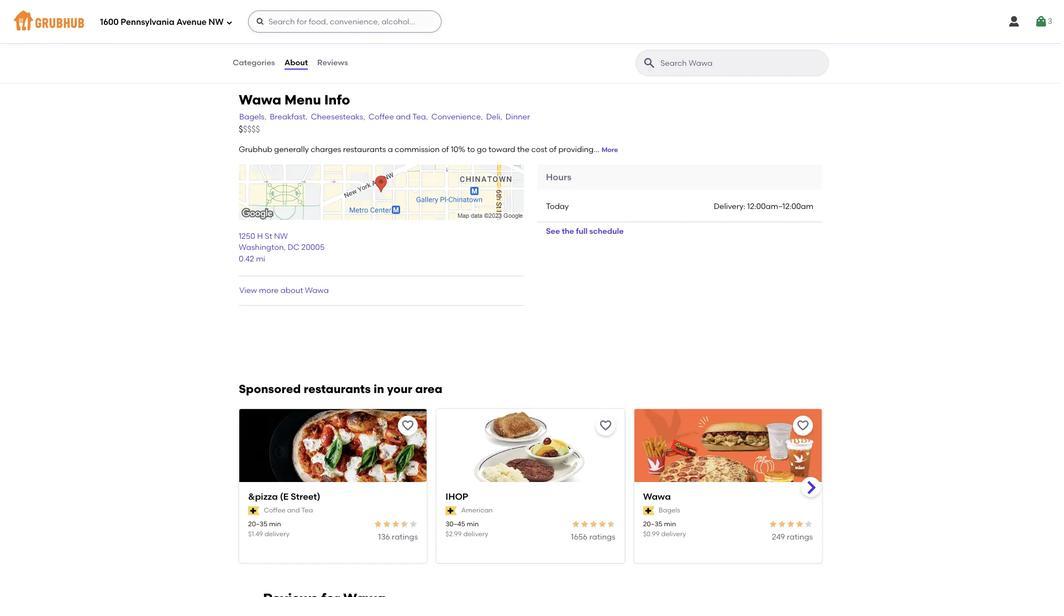 Task type: describe. For each thing, give the bounding box(es) containing it.
st
[[265, 232, 272, 241]]

breakfast, button
[[269, 111, 308, 124]]

tea,
[[413, 112, 428, 122]]

about
[[285, 58, 308, 67]]

your
[[387, 382, 413, 396]]

svg image inside 3 button
[[1035, 15, 1049, 28]]

$2.99
[[446, 530, 462, 538]]

subscription pass image for wawa
[[644, 506, 655, 515]]

save this restaurant button for ihop
[[596, 416, 616, 436]]

magnifying glass icon image
[[643, 56, 656, 70]]

1250
[[239, 232, 255, 241]]

sponsored restaurants in your area
[[239, 382, 443, 396]]

ratings for wawa
[[787, 532, 814, 542]]

0 horizontal spatial coffee
[[264, 507, 286, 514]]

3 button
[[1035, 12, 1053, 32]]

deli,
[[487, 112, 503, 122]]

20–35 min $0.99 delivery
[[644, 521, 687, 538]]

dc
[[288, 243, 300, 252]]

grubhub generally charges restaurants a commission of 10% to go toward the cost of providing ... more
[[239, 145, 619, 155]]

avenue
[[177, 17, 207, 27]]

pennsylvania
[[121, 17, 175, 27]]

$
[[239, 124, 243, 134]]

bagels,
[[239, 112, 267, 122]]

1656
[[572, 532, 588, 542]]

ratings for ihop
[[590, 532, 616, 542]]

nw for avenue
[[209, 17, 224, 27]]

$1.49
[[248, 530, 263, 538]]

1 vertical spatial wawa
[[305, 286, 329, 295]]

0.42
[[239, 254, 254, 264]]

Search Wawa search field
[[660, 58, 826, 69]]

bagels
[[659, 507, 681, 514]]

delivery for ihop
[[464, 530, 489, 538]]

cheesesteaks, button
[[311, 111, 366, 124]]

1 vertical spatial restaurants
[[304, 382, 371, 396]]

reviews
[[318, 58, 348, 67]]

1600
[[100, 17, 119, 27]]

subscription pass image for &pizza (e street)
[[248, 506, 260, 515]]

charges
[[311, 145, 342, 155]]

menu
[[285, 92, 321, 108]]

0 horizontal spatial and
[[287, 507, 300, 514]]

coffee and tea
[[264, 507, 313, 514]]

ihop logo image
[[437, 410, 625, 502]]

wawa for wawa menu info
[[239, 92, 281, 108]]

providing
[[559, 145, 594, 155]]

20–35 for &pizza (e street)
[[248, 521, 268, 528]]

coffee and tea, button
[[368, 111, 429, 124]]

main navigation navigation
[[0, 0, 1062, 43]]

&pizza (e street) logo image
[[239, 410, 427, 502]]

249 ratings
[[773, 532, 814, 542]]

wawa logo image
[[635, 410, 822, 502]]

delivery for &pizza (e street)
[[265, 530, 290, 538]]

view more about wawa
[[239, 286, 329, 295]]

bowls tab
[[232, 23, 310, 34]]

more button
[[602, 146, 619, 155]]

10%
[[451, 145, 466, 155]]

bagels, breakfast, cheesesteaks, coffee and tea, convenience, deli, dinner
[[239, 112, 530, 122]]

area
[[416, 382, 443, 396]]

dinner
[[506, 112, 530, 122]]

in
[[374, 382, 384, 396]]

$$$$$
[[239, 124, 260, 134]]

bagels, button
[[239, 111, 267, 124]]

136
[[378, 532, 390, 542]]

1656 ratings
[[572, 532, 616, 542]]

sponsored
[[239, 382, 301, 396]]

delivery for wawa
[[662, 530, 687, 538]]

subscription pass image
[[446, 506, 457, 515]]

go
[[477, 145, 487, 155]]

1 of from the left
[[442, 145, 449, 155]]

generally
[[274, 145, 309, 155]]

salads
[[232, 1, 258, 11]]

deli, button
[[486, 111, 503, 124]]

Search for food, convenience, alcohol... search field
[[248, 11, 442, 33]]

1250 h st nw washington , dc 20005 0.42 mi
[[239, 232, 325, 264]]

info
[[324, 92, 350, 108]]

0 vertical spatial coffee
[[369, 112, 394, 122]]

0 vertical spatial restaurants
[[343, 145, 386, 155]]

3
[[1049, 17, 1053, 26]]

convenience,
[[432, 112, 483, 122]]

about
[[281, 286, 303, 295]]

see the full schedule button
[[538, 222, 633, 242]]



Task type: locate. For each thing, give the bounding box(es) containing it.
1 vertical spatial and
[[287, 507, 300, 514]]

2 horizontal spatial ratings
[[787, 532, 814, 542]]

save this restaurant button for &pizza (e street)
[[398, 416, 418, 436]]

ihop
[[446, 492, 469, 502]]

tea
[[302, 507, 313, 514]]

1 horizontal spatial the
[[562, 227, 575, 236]]

delivery inside 20–35 min $0.99 delivery
[[662, 530, 687, 538]]

coffee down &pizza (e street)
[[264, 507, 286, 514]]

min for wawa
[[665, 521, 677, 528]]

&pizza
[[248, 492, 278, 502]]

20–35 inside 20–35 min $0.99 delivery
[[644, 521, 663, 528]]

0 horizontal spatial ratings
[[392, 532, 418, 542]]

the left full
[[562, 227, 575, 236]]

washington
[[239, 243, 284, 252]]

delivery right $0.99
[[662, 530, 687, 538]]

20005
[[302, 243, 325, 252]]

1 horizontal spatial ratings
[[590, 532, 616, 542]]

of right the cost
[[550, 145, 557, 155]]

delivery right $2.99
[[464, 530, 489, 538]]

save this restaurant image for wawa
[[797, 419, 810, 433]]

of
[[442, 145, 449, 155], [550, 145, 557, 155]]

star icon image
[[374, 520, 383, 529], [383, 520, 392, 529], [392, 520, 401, 529], [401, 520, 409, 529], [401, 520, 409, 529], [409, 520, 418, 529], [572, 520, 581, 529], [581, 520, 589, 529], [589, 520, 598, 529], [598, 520, 607, 529], [607, 520, 616, 529], [607, 520, 616, 529], [769, 520, 778, 529], [778, 520, 787, 529], [787, 520, 796, 529], [796, 520, 805, 529], [805, 520, 814, 529]]

1 horizontal spatial and
[[396, 112, 411, 122]]

salads tab
[[232, 0, 310, 12]]

1 subscription pass image from the left
[[248, 506, 260, 515]]

delivery right $1.49
[[265, 530, 290, 538]]

toward
[[489, 145, 516, 155]]

0 horizontal spatial save this restaurant button
[[398, 416, 418, 436]]

save this restaurant image for ihop
[[599, 419, 613, 433]]

2 delivery from the left
[[464, 530, 489, 538]]

commission
[[395, 145, 440, 155]]

wawa up bagels
[[644, 492, 671, 502]]

save this restaurant image for &pizza (e street)
[[402, 419, 415, 433]]

nw up the ,
[[274, 232, 288, 241]]

1 vertical spatial nw
[[274, 232, 288, 241]]

3 save this restaurant button from the left
[[794, 416, 814, 436]]

1600 pennsylvania avenue nw
[[100, 17, 224, 27]]

wawa link
[[644, 491, 814, 504]]

the inside button
[[562, 227, 575, 236]]

(e
[[280, 492, 289, 502]]

0 horizontal spatial min
[[269, 521, 281, 528]]

20–35 for wawa
[[644, 521, 663, 528]]

2 save this restaurant image from the left
[[599, 419, 613, 433]]

1 save this restaurant button from the left
[[398, 416, 418, 436]]

delivery inside 20–35 min $1.49 delivery
[[265, 530, 290, 538]]

0 vertical spatial and
[[396, 112, 411, 122]]

0 horizontal spatial delivery
[[265, 530, 290, 538]]

restaurants left the a
[[343, 145, 386, 155]]

0 horizontal spatial nw
[[209, 17, 224, 27]]

1 save this restaurant image from the left
[[402, 419, 415, 433]]

save this restaurant button for wawa
[[794, 416, 814, 436]]

2 horizontal spatial delivery
[[662, 530, 687, 538]]

dinner button
[[505, 111, 531, 124]]

2 subscription pass image from the left
[[644, 506, 655, 515]]

categories button
[[232, 43, 276, 83]]

min down american
[[467, 521, 479, 528]]

min for &pizza (e street)
[[269, 521, 281, 528]]

subscription pass image left bagels
[[644, 506, 655, 515]]

1 horizontal spatial delivery
[[464, 530, 489, 538]]

h
[[257, 232, 263, 241]]

1 vertical spatial coffee
[[264, 507, 286, 514]]

convenience, button
[[431, 111, 484, 124]]

coffee
[[369, 112, 394, 122], [264, 507, 286, 514]]

0 horizontal spatial save this restaurant image
[[402, 419, 415, 433]]

0 horizontal spatial subscription pass image
[[248, 506, 260, 515]]

today
[[546, 202, 569, 211]]

wawa right about
[[305, 286, 329, 295]]

,
[[284, 243, 286, 252]]

view
[[239, 286, 257, 295]]

more
[[259, 286, 279, 295]]

12:00am–12:00am
[[748, 202, 814, 211]]

wawa inside "link"
[[644, 492, 671, 502]]

20–35 min $1.49 delivery
[[248, 521, 290, 538]]

2 horizontal spatial wawa
[[644, 492, 671, 502]]

3 min from the left
[[665, 521, 677, 528]]

breakfast,
[[270, 112, 308, 122]]

to
[[468, 145, 475, 155]]

1 horizontal spatial min
[[467, 521, 479, 528]]

nw inside 1250 h st nw washington , dc 20005 0.42 mi
[[274, 232, 288, 241]]

hours
[[546, 172, 572, 182]]

&pizza (e street) link
[[248, 491, 418, 504]]

2 20–35 from the left
[[644, 521, 663, 528]]

0 vertical spatial wawa
[[239, 92, 281, 108]]

cost
[[532, 145, 548, 155]]

min inside 20–35 min $0.99 delivery
[[665, 521, 677, 528]]

2 of from the left
[[550, 145, 557, 155]]

1 delivery from the left
[[265, 530, 290, 538]]

delivery: 12:00am–12:00am
[[714, 202, 814, 211]]

restaurants
[[343, 145, 386, 155], [304, 382, 371, 396]]

136 ratings
[[378, 532, 418, 542]]

3 save this restaurant image from the left
[[797, 419, 810, 433]]

1 ratings from the left
[[392, 532, 418, 542]]

2 ratings from the left
[[590, 532, 616, 542]]

min
[[269, 521, 281, 528], [467, 521, 479, 528], [665, 521, 677, 528]]

30–45 min $2.99 delivery
[[446, 521, 489, 538]]

1 horizontal spatial 20–35
[[644, 521, 663, 528]]

&pizza (e street)
[[248, 492, 321, 502]]

ratings right 249
[[787, 532, 814, 542]]

save this restaurant image
[[402, 419, 415, 433], [599, 419, 613, 433], [797, 419, 810, 433]]

nw inside main navigation navigation
[[209, 17, 224, 27]]

subscription pass image down &pizza
[[248, 506, 260, 515]]

0 horizontal spatial of
[[442, 145, 449, 155]]

american
[[462, 507, 493, 514]]

30–45
[[446, 521, 465, 528]]

a
[[388, 145, 393, 155]]

1 vertical spatial the
[[562, 227, 575, 236]]

full
[[576, 227, 588, 236]]

...
[[594, 145, 600, 155]]

ratings right 1656
[[590, 532, 616, 542]]

20–35 inside 20–35 min $1.49 delivery
[[248, 521, 268, 528]]

3 delivery from the left
[[662, 530, 687, 538]]

wawa menu info
[[239, 92, 350, 108]]

wawa up bagels,
[[239, 92, 281, 108]]

3 ratings from the left
[[787, 532, 814, 542]]

categories
[[233, 58, 275, 67]]

0 horizontal spatial the
[[518, 145, 530, 155]]

delivery
[[265, 530, 290, 538], [464, 530, 489, 538], [662, 530, 687, 538]]

restaurants left "in"
[[304, 382, 371, 396]]

nw
[[209, 17, 224, 27], [274, 232, 288, 241]]

subscription pass image
[[248, 506, 260, 515], [644, 506, 655, 515]]

nw right avenue
[[209, 17, 224, 27]]

ratings
[[392, 532, 418, 542], [590, 532, 616, 542], [787, 532, 814, 542]]

coffee up the a
[[369, 112, 394, 122]]

1 horizontal spatial wawa
[[305, 286, 329, 295]]

svg image
[[1008, 15, 1021, 28], [1035, 15, 1049, 28], [256, 17, 265, 26], [226, 19, 233, 26]]

2 min from the left
[[467, 521, 479, 528]]

1 horizontal spatial coffee
[[369, 112, 394, 122]]

see
[[546, 227, 560, 236]]

1 horizontal spatial of
[[550, 145, 557, 155]]

2 vertical spatial wawa
[[644, 492, 671, 502]]

and left tea on the bottom left of the page
[[287, 507, 300, 514]]

1 min from the left
[[269, 521, 281, 528]]

street)
[[291, 492, 321, 502]]

ratings for &pizza (e street)
[[392, 532, 418, 542]]

wawa for wawa
[[644, 492, 671, 502]]

the left the cost
[[518, 145, 530, 155]]

249
[[773, 532, 786, 542]]

ratings right 136
[[392, 532, 418, 542]]

0 horizontal spatial wawa
[[239, 92, 281, 108]]

cheesesteaks,
[[311, 112, 365, 122]]

2 horizontal spatial save this restaurant button
[[794, 416, 814, 436]]

bowls
[[232, 24, 254, 33]]

0 vertical spatial nw
[[209, 17, 224, 27]]

1 20–35 from the left
[[248, 521, 268, 528]]

see the full schedule
[[546, 227, 624, 236]]

delivery:
[[714, 202, 746, 211]]

delivery inside the 30–45 min $2.99 delivery
[[464, 530, 489, 538]]

about button
[[284, 43, 309, 83]]

20–35 up $1.49
[[248, 521, 268, 528]]

min inside 20–35 min $1.49 delivery
[[269, 521, 281, 528]]

reviews button
[[317, 43, 349, 83]]

grubhub
[[239, 145, 273, 155]]

of left 10%
[[442, 145, 449, 155]]

20–35 up $0.99
[[644, 521, 663, 528]]

2 horizontal spatial min
[[665, 521, 677, 528]]

mi
[[256, 254, 265, 264]]

min for ihop
[[467, 521, 479, 528]]

0 vertical spatial the
[[518, 145, 530, 155]]

more
[[602, 146, 619, 154]]

1 horizontal spatial nw
[[274, 232, 288, 241]]

1 horizontal spatial save this restaurant image
[[599, 419, 613, 433]]

the
[[518, 145, 530, 155], [562, 227, 575, 236]]

nw for st
[[274, 232, 288, 241]]

min down coffee and tea
[[269, 521, 281, 528]]

$0.99
[[644, 530, 660, 538]]

min inside the 30–45 min $2.99 delivery
[[467, 521, 479, 528]]

and left tea,
[[396, 112, 411, 122]]

schedule
[[590, 227, 624, 236]]

1 horizontal spatial save this restaurant button
[[596, 416, 616, 436]]

1 horizontal spatial subscription pass image
[[644, 506, 655, 515]]

ihop link
[[446, 491, 616, 504]]

min down bagels
[[665, 521, 677, 528]]

2 save this restaurant button from the left
[[596, 416, 616, 436]]

0 horizontal spatial 20–35
[[248, 521, 268, 528]]

2 horizontal spatial save this restaurant image
[[797, 419, 810, 433]]



Task type: vqa. For each thing, say whether or not it's contained in the screenshot.
RATINGS
yes



